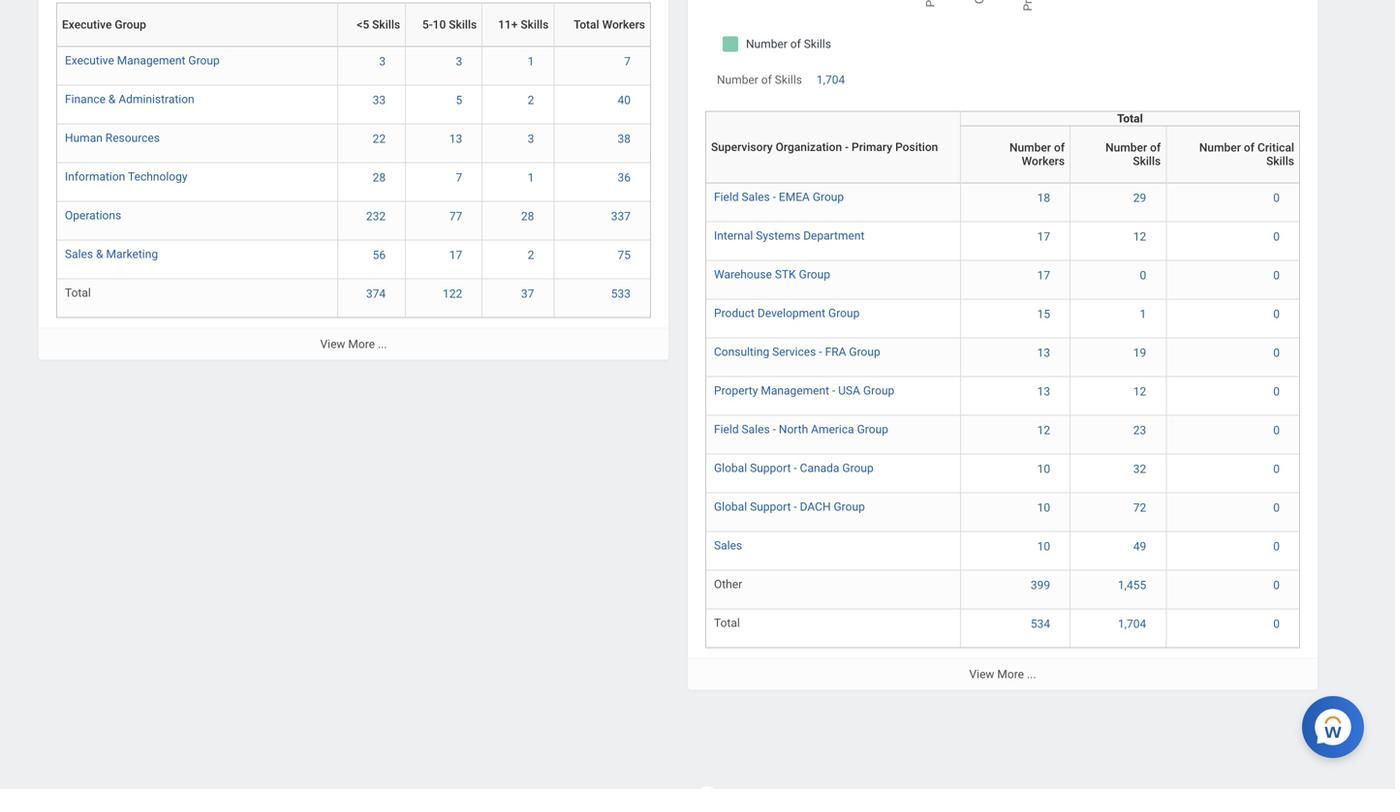 Task type: locate. For each thing, give the bounding box(es) containing it.
10 button
[[1038, 462, 1054, 477], [1038, 501, 1054, 516], [1038, 539, 1054, 555]]

total for total element in worker skills band element
[[65, 286, 91, 300]]

33 button
[[373, 93, 389, 108]]

7 button up 40 'button'
[[624, 54, 634, 69]]

view more ... link for worker skills band element
[[39, 328, 669, 360]]

supervisory organization - primary position button
[[711, 111, 968, 183]]

support for canada
[[750, 462, 791, 475]]

1 button left 36
[[528, 170, 537, 186]]

0 vertical spatial view more ... link
[[39, 328, 669, 360]]

north
[[779, 423, 808, 437]]

management
[[117, 54, 186, 67], [761, 384, 830, 398]]

17 button down 77 button
[[449, 248, 465, 263]]

0 vertical spatial 28
[[373, 171, 386, 185]]

workers inside number of workers
[[1022, 155, 1065, 168]]

group right the america
[[857, 423, 889, 437]]

- inside "link"
[[794, 501, 797, 514]]

0 horizontal spatial 1,704
[[817, 73, 845, 87]]

1,704 down 1,455 button
[[1118, 618, 1147, 631]]

1 horizontal spatial workers
[[1022, 155, 1065, 168]]

sales
[[742, 190, 770, 204], [65, 248, 93, 261], [742, 423, 770, 437], [714, 539, 742, 553]]

& right finance
[[108, 93, 116, 106]]

of left number of skills button
[[1054, 141, 1065, 155]]

0 vertical spatial &
[[108, 93, 116, 106]]

0 vertical spatial 17 button
[[1038, 229, 1054, 245]]

- for north
[[773, 423, 776, 437]]

10 for global support - dach group
[[1038, 502, 1051, 515]]

1 horizontal spatial &
[[108, 93, 116, 106]]

0 vertical spatial 12 button
[[1134, 229, 1150, 245]]

3 10 button from the top
[[1038, 539, 1054, 555]]

0 vertical spatial field
[[714, 190, 739, 204]]

2 global from the top
[[714, 501, 747, 514]]

property management - usa group
[[714, 384, 895, 398]]

department
[[804, 229, 865, 243]]

executive up executive management group link
[[62, 18, 112, 31]]

12
[[1134, 230, 1147, 244], [1134, 385, 1147, 399], [1038, 424, 1051, 438]]

0 vertical spatial 10 button
[[1038, 462, 1054, 477]]

1 vertical spatial 1,704
[[1118, 618, 1147, 631]]

global
[[714, 462, 747, 475], [714, 501, 747, 514]]

group down executive group button
[[188, 54, 220, 67]]

fra
[[825, 345, 847, 359]]

1 vertical spatial more
[[998, 668, 1024, 682]]

view more ... link down 374
[[39, 328, 669, 360]]

3 down <5 skills
[[379, 55, 386, 68]]

12 down 19 button
[[1134, 385, 1147, 399]]

3 button down 5-10 skills
[[456, 54, 465, 69]]

more inside worker skills band element
[[348, 338, 375, 351]]

1 horizontal spatial more
[[998, 668, 1024, 682]]

32
[[1134, 463, 1147, 476]]

2 field from the top
[[714, 423, 739, 437]]

total down other
[[714, 617, 740, 630]]

0 for 13's 12 button
[[1274, 385, 1280, 399]]

0 vertical spatial ...
[[378, 338, 387, 351]]

1 2 button from the top
[[528, 93, 537, 108]]

- left emea
[[773, 190, 776, 204]]

1 2 from the top
[[528, 94, 534, 107]]

7 button up 77 button
[[456, 170, 465, 186]]

more for worker skills band element
[[348, 338, 375, 351]]

0 button for 12 button related to 17
[[1274, 229, 1283, 245]]

property
[[714, 384, 758, 398]]

0 vertical spatial 12
[[1134, 230, 1147, 244]]

group right usa
[[864, 384, 895, 398]]

0 horizontal spatial number of skills
[[717, 73, 802, 87]]

0 vertical spatial view more ...
[[320, 338, 387, 351]]

49 button
[[1134, 539, 1150, 555]]

group up executive management group link
[[115, 18, 146, 31]]

1 vertical spatial 28
[[521, 210, 534, 223]]

0 horizontal spatial management
[[117, 54, 186, 67]]

1 for 3
[[528, 55, 534, 68]]

3 left 38
[[528, 132, 534, 146]]

2 2 button from the top
[[528, 248, 537, 263]]

534 button
[[1031, 617, 1054, 632]]

0 vertical spatial total element
[[65, 282, 91, 300]]

534
[[1031, 618, 1051, 631]]

more for "skills by organization" element
[[998, 668, 1024, 682]]

... down 374 'button'
[[378, 338, 387, 351]]

19 button
[[1134, 345, 1150, 361]]

28 button down 22 button
[[373, 170, 389, 186]]

0 button for 1,455 button
[[1274, 578, 1283, 594]]

of left critical
[[1244, 141, 1255, 155]]

1 button up 19 button
[[1140, 307, 1150, 322]]

56 button
[[373, 248, 389, 263]]

0 vertical spatial more
[[348, 338, 375, 351]]

total down sales & marketing
[[65, 286, 91, 300]]

management up field sales - north america group link
[[761, 384, 830, 398]]

1,704 button down 1,455 button
[[1118, 617, 1150, 632]]

view
[[320, 338, 345, 351], [970, 668, 995, 682]]

marketing
[[106, 248, 158, 261]]

3 button left 38
[[528, 131, 537, 147]]

0 button
[[1274, 190, 1283, 206], [1274, 229, 1283, 245], [1140, 268, 1150, 284], [1274, 268, 1283, 284], [1274, 307, 1283, 322], [1274, 345, 1283, 361], [1274, 384, 1283, 400], [1274, 423, 1283, 439], [1274, 462, 1283, 477], [1274, 501, 1283, 516], [1274, 539, 1283, 555], [1274, 578, 1283, 594], [1274, 617, 1283, 632]]

0 horizontal spatial &
[[96, 248, 103, 261]]

2 vertical spatial 1 button
[[1140, 307, 1150, 322]]

support up global support - dach group "link"
[[750, 462, 791, 475]]

32 button
[[1134, 462, 1150, 477]]

primary
[[852, 141, 893, 154]]

2 vertical spatial 10 button
[[1038, 539, 1054, 555]]

1 vertical spatial number of skills
[[1106, 141, 1161, 168]]

0 for 12 button related to 17
[[1274, 230, 1280, 244]]

10 inside button
[[433, 18, 446, 31]]

22
[[373, 132, 386, 146]]

1 vertical spatial total element
[[714, 613, 740, 630]]

3 button down <5 skills
[[379, 54, 389, 69]]

12 button up 23
[[1134, 384, 1150, 400]]

- left canada
[[794, 462, 797, 475]]

of inside number of workers
[[1054, 141, 1065, 155]]

17 down 77 button
[[449, 249, 462, 262]]

2 vertical spatial 17
[[1038, 269, 1051, 282]]

& for finance
[[108, 93, 116, 106]]

1 vertical spatial 28 button
[[521, 209, 537, 224]]

23 button
[[1134, 423, 1150, 439]]

total for total workers
[[574, 18, 600, 31]]

1,704
[[817, 73, 845, 87], [1118, 618, 1147, 631]]

1 10 button from the top
[[1038, 462, 1054, 477]]

0 vertical spatial management
[[117, 54, 186, 67]]

1,704 button up supervisory organization - primary position button
[[817, 72, 848, 88]]

sales left emea
[[742, 190, 770, 204]]

12 button left 23
[[1038, 423, 1054, 439]]

development
[[758, 307, 826, 320]]

2 vertical spatial 13 button
[[1038, 384, 1054, 400]]

resources
[[105, 131, 160, 145]]

1 vertical spatial 1,704 button
[[1118, 617, 1150, 632]]

13 for property management - usa group
[[1038, 385, 1051, 399]]

1 horizontal spatial 7 button
[[624, 54, 634, 69]]

1 support from the top
[[750, 462, 791, 475]]

7 for 7 button to the bottom
[[456, 171, 462, 185]]

0 vertical spatial 13 button
[[449, 131, 465, 147]]

more inside "skills by organization" element
[[998, 668, 1024, 682]]

2 button up '37' button
[[528, 248, 537, 263]]

15 button
[[1038, 307, 1054, 322]]

1 vertical spatial 10 button
[[1038, 501, 1054, 516]]

1 vertical spatial 13 button
[[1038, 345, 1054, 361]]

field for field sales - emea group
[[714, 190, 739, 204]]

... down 534
[[1027, 668, 1037, 682]]

12 left 23
[[1038, 424, 1051, 438]]

field
[[714, 190, 739, 204], [714, 423, 739, 437]]

workers
[[602, 18, 645, 31], [1022, 155, 1065, 168]]

internal
[[714, 229, 753, 243]]

2 for 17
[[528, 249, 534, 262]]

& left marketing
[[96, 248, 103, 261]]

executive group button
[[62, 3, 345, 47]]

canada
[[800, 462, 840, 475]]

122
[[443, 287, 462, 301]]

0 vertical spatial 1 button
[[528, 54, 537, 69]]

2 button
[[528, 93, 537, 108], [528, 248, 537, 263]]

12 down 29 button
[[1134, 230, 1147, 244]]

executive down executive group
[[65, 54, 114, 67]]

0 horizontal spatial 28 button
[[373, 170, 389, 186]]

1 horizontal spatial 3
[[456, 55, 462, 68]]

1 up 19 button
[[1140, 308, 1147, 321]]

executive for executive management group
[[65, 54, 114, 67]]

sales down operations
[[65, 248, 93, 261]]

field down property
[[714, 423, 739, 437]]

0 vertical spatial global
[[714, 462, 747, 475]]

... for "skills by organization" element
[[1027, 668, 1037, 682]]

28 button right 77 button
[[521, 209, 537, 224]]

0 horizontal spatial workers
[[602, 18, 645, 31]]

2 for 5
[[528, 94, 534, 107]]

1 down 11+ skills
[[528, 55, 534, 68]]

13
[[449, 132, 462, 146], [1038, 346, 1051, 360], [1038, 385, 1051, 399]]

0 button for the 23 button
[[1274, 423, 1283, 439]]

1 left 36
[[528, 171, 534, 185]]

1 vertical spatial &
[[96, 248, 103, 261]]

2 horizontal spatial 3
[[528, 132, 534, 146]]

1,704 button
[[817, 72, 848, 88], [1118, 617, 1150, 632]]

0 horizontal spatial ...
[[378, 338, 387, 351]]

group right emea
[[813, 190, 844, 204]]

77
[[449, 210, 462, 223]]

2 button right 5 button in the top left of the page
[[528, 93, 537, 108]]

-
[[845, 141, 849, 154], [773, 190, 776, 204], [819, 345, 822, 359], [833, 384, 836, 398], [773, 423, 776, 437], [794, 462, 797, 475], [794, 501, 797, 514]]

0 vertical spatial 17
[[1038, 230, 1051, 244]]

number up 18
[[1010, 141, 1052, 155]]

total right 11+ skills button
[[574, 18, 600, 31]]

- left fra in the right of the page
[[819, 345, 822, 359]]

0 vertical spatial number of skills
[[717, 73, 802, 87]]

2 support from the top
[[750, 501, 791, 514]]

- left north
[[773, 423, 776, 437]]

0 for 29 button
[[1274, 191, 1280, 205]]

support inside "link"
[[750, 501, 791, 514]]

13 for consulting services - fra group
[[1038, 346, 1051, 360]]

17 button up '15'
[[1038, 268, 1054, 284]]

1 vertical spatial view more ...
[[970, 668, 1037, 682]]

operations link
[[65, 205, 121, 222]]

view more ... for "skills by organization" element
[[970, 668, 1037, 682]]

0 button for 13's 12 button
[[1274, 384, 1283, 400]]

1 vertical spatial ...
[[1027, 668, 1037, 682]]

0 horizontal spatial view more ... link
[[39, 328, 669, 360]]

- left "primary"
[[845, 141, 849, 154]]

view more ... for worker skills band element
[[320, 338, 387, 351]]

product
[[714, 307, 755, 320]]

3
[[379, 55, 386, 68], [456, 55, 462, 68], [528, 132, 534, 146]]

- inside button
[[845, 141, 849, 154]]

group right dach on the right bottom
[[834, 501, 865, 514]]

of inside number of skills button
[[1151, 141, 1161, 155]]

global inside "link"
[[714, 501, 747, 514]]

human resources link
[[65, 127, 160, 145]]

28 down 22 button
[[373, 171, 386, 185]]

2 vertical spatial 1
[[1140, 308, 1147, 321]]

3 down 5-10 skills
[[456, 55, 462, 68]]

total element down other
[[714, 613, 740, 630]]

1 button for 3
[[528, 54, 537, 69]]

number of skills inside number of skills button
[[1106, 141, 1161, 168]]

0 for 1,455 button
[[1274, 579, 1280, 593]]

2 10 button from the top
[[1038, 501, 1054, 516]]

total element
[[65, 282, 91, 300], [714, 613, 740, 630]]

0 horizontal spatial 3 button
[[379, 54, 389, 69]]

0 vertical spatial view
[[320, 338, 345, 351]]

0 horizontal spatial total element
[[65, 282, 91, 300]]

1 button down 11+ skills
[[528, 54, 537, 69]]

12 for 17
[[1134, 230, 1147, 244]]

consulting
[[714, 345, 770, 359]]

17 button for warehouse stk group
[[1038, 268, 1054, 284]]

view more ... inside "skills by organization" element
[[970, 668, 1037, 682]]

1 vertical spatial 12 button
[[1134, 384, 1150, 400]]

number of skills up the 29
[[1106, 141, 1161, 168]]

1 global from the top
[[714, 462, 747, 475]]

1 horizontal spatial ...
[[1027, 668, 1037, 682]]

2 vertical spatial 13
[[1038, 385, 1051, 399]]

0 vertical spatial workers
[[602, 18, 645, 31]]

total up the 29
[[1118, 112, 1143, 125]]

management inside executive management group link
[[117, 54, 186, 67]]

view more ... link down 534
[[688, 659, 1318, 691]]

0 horizontal spatial more
[[348, 338, 375, 351]]

usa
[[839, 384, 861, 398]]

field up the internal
[[714, 190, 739, 204]]

emea
[[779, 190, 810, 204]]

number left critical
[[1200, 141, 1241, 155]]

1 horizontal spatial 28 button
[[521, 209, 537, 224]]

management inside property management - usa group link
[[761, 384, 830, 398]]

11+ skills
[[498, 18, 549, 31]]

... inside "skills by organization" element
[[1027, 668, 1037, 682]]

number up the 29
[[1106, 141, 1148, 155]]

number of skills
[[717, 73, 802, 87], [1106, 141, 1161, 168]]

2 vertical spatial 12 button
[[1038, 423, 1054, 439]]

2 vertical spatial 17 button
[[1038, 268, 1054, 284]]

group up fra in the right of the page
[[829, 307, 860, 320]]

17 up '15'
[[1038, 269, 1051, 282]]

0 for the 23 button
[[1274, 424, 1280, 438]]

1 horizontal spatial 1,704
[[1118, 618, 1147, 631]]

1 vertical spatial 1
[[528, 171, 534, 185]]

1 vertical spatial 13
[[1038, 346, 1051, 360]]

15
[[1038, 308, 1051, 321]]

1,704 for the rightmost 1,704 button
[[1118, 618, 1147, 631]]

- left usa
[[833, 384, 836, 398]]

number of workers button
[[966, 111, 1078, 168]]

executive inside button
[[62, 18, 112, 31]]

7 up 77 button
[[456, 171, 462, 185]]

0 button for 29 button
[[1274, 190, 1283, 206]]

1 vertical spatial view more ... link
[[688, 659, 1318, 691]]

40
[[618, 94, 631, 107]]

1 vertical spatial workers
[[1022, 155, 1065, 168]]

0 horizontal spatial view more ...
[[320, 338, 387, 351]]

number inside number of critical skills
[[1200, 141, 1241, 155]]

view more ... down 534
[[970, 668, 1037, 682]]

1 vertical spatial 12
[[1134, 385, 1147, 399]]

12 button
[[1134, 229, 1150, 245], [1134, 384, 1150, 400], [1038, 423, 1054, 439]]

- left dach on the right bottom
[[794, 501, 797, 514]]

1 horizontal spatial total element
[[714, 613, 740, 630]]

2 right 5 button in the top left of the page
[[528, 94, 534, 107]]

0 vertical spatial 1,704
[[817, 73, 845, 87]]

72 button
[[1134, 501, 1150, 516]]

1 horizontal spatial view more ... link
[[688, 659, 1318, 691]]

total workers
[[574, 18, 645, 31]]

1 horizontal spatial management
[[761, 384, 830, 398]]

1 vertical spatial management
[[761, 384, 830, 398]]

of left number of critical skills button
[[1151, 141, 1161, 155]]

0 horizontal spatial 1,704 button
[[817, 72, 848, 88]]

workers inside worker skills band element
[[602, 18, 645, 31]]

18 button
[[1038, 190, 1054, 206]]

consulting services - fra group link
[[714, 342, 881, 359]]

... inside worker skills band element
[[378, 338, 387, 351]]

number
[[717, 73, 759, 87], [1010, 141, 1052, 155], [1106, 141, 1148, 155], [1200, 141, 1241, 155]]

0 vertical spatial 2 button
[[528, 93, 537, 108]]

0 vertical spatial 2
[[528, 94, 534, 107]]

28 right 77 button
[[521, 210, 534, 223]]

1 vertical spatial 2 button
[[528, 248, 537, 263]]

0 vertical spatial executive
[[62, 18, 112, 31]]

12 button down 29 button
[[1134, 229, 1150, 245]]

1 horizontal spatial number of skills
[[1106, 141, 1161, 168]]

28
[[373, 171, 386, 185], [521, 210, 534, 223]]

view inside worker skills band element
[[320, 338, 345, 351]]

7 up 40 'button'
[[624, 55, 631, 68]]

17 button down 18 button
[[1038, 229, 1054, 245]]

sales link
[[714, 535, 742, 553]]

view inside "skills by organization" element
[[970, 668, 995, 682]]

2 up '37' button
[[528, 249, 534, 262]]

1 horizontal spatial 7
[[624, 55, 631, 68]]

1 horizontal spatial view
[[970, 668, 995, 682]]

17 down 18 button
[[1038, 230, 1051, 244]]

workers up 18
[[1022, 155, 1065, 168]]

1 vertical spatial view
[[970, 668, 995, 682]]

number of skills up supervisory
[[717, 73, 802, 87]]

0
[[1274, 191, 1280, 205], [1274, 230, 1280, 244], [1140, 269, 1147, 282], [1274, 269, 1280, 282], [1274, 308, 1280, 321], [1274, 346, 1280, 360], [1274, 385, 1280, 399], [1274, 424, 1280, 438], [1274, 463, 1280, 476], [1274, 502, 1280, 515], [1274, 540, 1280, 554], [1274, 579, 1280, 593], [1274, 618, 1280, 631]]

view more ... down 374
[[320, 338, 387, 351]]

supervisory
[[711, 141, 773, 154]]

0 horizontal spatial 7 button
[[456, 170, 465, 186]]

37
[[521, 287, 534, 301]]

337
[[611, 210, 631, 223]]

10
[[433, 18, 446, 31], [1038, 463, 1051, 476], [1038, 502, 1051, 515], [1038, 540, 1051, 554]]

global for global support - canada group
[[714, 462, 747, 475]]

view for worker skills band element
[[320, 338, 345, 351]]

- for canada
[[794, 462, 797, 475]]

1 horizontal spatial view more ...
[[970, 668, 1037, 682]]

other
[[714, 578, 743, 592]]

0 horizontal spatial 7
[[456, 171, 462, 185]]

1 vertical spatial 2
[[528, 249, 534, 262]]

75
[[618, 249, 631, 262]]

1,704 up the supervisory organization - primary position
[[817, 73, 845, 87]]

0 vertical spatial support
[[750, 462, 791, 475]]

0 vertical spatial 7
[[624, 55, 631, 68]]

2 2 from the top
[[528, 249, 534, 262]]

total element down sales & marketing
[[65, 282, 91, 300]]

management up the administration
[[117, 54, 186, 67]]

0 vertical spatial 1
[[528, 55, 534, 68]]

global up 'sales' link
[[714, 501, 747, 514]]

workers up 40
[[602, 18, 645, 31]]

support left dach on the right bottom
[[750, 501, 791, 514]]

worker skills band element
[[39, 0, 669, 360]]

37 button
[[521, 286, 537, 302]]

1 vertical spatial 7 button
[[456, 170, 465, 186]]

1,704 for top 1,704 button
[[817, 73, 845, 87]]

view more ... inside worker skills band element
[[320, 338, 387, 351]]

sales & marketing link
[[65, 244, 158, 261]]

group right stk
[[799, 268, 831, 282]]

19
[[1134, 346, 1147, 360]]

49
[[1134, 540, 1147, 554]]

global up global support - dach group "link"
[[714, 462, 747, 475]]

1 field from the top
[[714, 190, 739, 204]]

0 horizontal spatial view
[[320, 338, 345, 351]]

1 button for 7
[[528, 170, 537, 186]]

- for primary
[[845, 141, 849, 154]]

management for executive
[[117, 54, 186, 67]]

1 vertical spatial 7
[[456, 171, 462, 185]]

global for global support - dach group
[[714, 501, 747, 514]]



Task type: describe. For each thing, give the bounding box(es) containing it.
executive group
[[62, 18, 146, 31]]

0 button for 72 button
[[1274, 501, 1283, 516]]

337 button
[[611, 209, 634, 224]]

critical
[[1258, 141, 1295, 155]]

field sales - emea group link
[[714, 187, 844, 204]]

0 button for the bottommost 1 button
[[1274, 307, 1283, 322]]

12 button for 17
[[1134, 229, 1150, 245]]

17 for warehouse stk group
[[1038, 269, 1051, 282]]

10 for sales
[[1038, 540, 1051, 554]]

77 button
[[449, 209, 465, 224]]

0 for 49 button
[[1274, 540, 1280, 554]]

0 for 32 button
[[1274, 463, 1280, 476]]

number of critical skills
[[1200, 141, 1295, 168]]

sales left north
[[742, 423, 770, 437]]

skills inside button
[[521, 18, 549, 31]]

finance
[[65, 93, 106, 106]]

5-
[[422, 18, 433, 31]]

sales & marketing
[[65, 248, 158, 261]]

executive management group
[[65, 54, 220, 67]]

finance & administration link
[[65, 89, 194, 106]]

group inside button
[[115, 18, 146, 31]]

2 button for 17
[[528, 248, 537, 263]]

skills inside number of critical skills
[[1267, 155, 1295, 168]]

<5
[[357, 18, 369, 31]]

374 button
[[366, 286, 389, 302]]

warehouse
[[714, 268, 772, 282]]

property management - usa group link
[[714, 380, 895, 398]]

0 for 19 button
[[1274, 346, 1280, 360]]

36
[[618, 171, 631, 185]]

5-10 skills button
[[411, 2, 490, 46]]

total workers button
[[560, 18, 645, 31]]

13 button for consulting services - fra group
[[1038, 345, 1054, 361]]

field for field sales - north america group
[[714, 423, 739, 437]]

13 inside worker skills band element
[[449, 132, 462, 146]]

warehouse stk group link
[[714, 264, 831, 282]]

support for dach
[[750, 501, 791, 514]]

& for sales
[[96, 248, 103, 261]]

... for worker skills band element
[[378, 338, 387, 351]]

1 horizontal spatial 28
[[521, 210, 534, 223]]

29
[[1134, 191, 1147, 205]]

number up supervisory
[[717, 73, 759, 87]]

operations
[[65, 209, 121, 222]]

information
[[65, 170, 125, 184]]

executive for executive group
[[62, 18, 112, 31]]

consulting services - fra group
[[714, 345, 881, 359]]

56
[[373, 249, 386, 262]]

23
[[1134, 424, 1147, 438]]

position
[[896, 141, 938, 154]]

72
[[1134, 502, 1147, 515]]

10 button for 49
[[1038, 539, 1054, 555]]

group inside "link"
[[834, 501, 865, 514]]

other element
[[714, 574, 743, 592]]

1 for 7
[[528, 171, 534, 185]]

- for usa
[[833, 384, 836, 398]]

sales up other element
[[714, 539, 742, 553]]

internal systems department link
[[714, 225, 865, 243]]

18
[[1038, 191, 1051, 205]]

399
[[1031, 579, 1051, 593]]

36 button
[[618, 170, 634, 186]]

2 vertical spatial 12
[[1038, 424, 1051, 438]]

7 for top 7 button
[[624, 55, 631, 68]]

<5 skills
[[357, 18, 400, 31]]

0 horizontal spatial 28
[[373, 171, 386, 185]]

38 button
[[618, 131, 634, 147]]

2 button for 5
[[528, 93, 537, 108]]

40 button
[[618, 93, 634, 108]]

0 button for 19 button
[[1274, 345, 1283, 361]]

product development group
[[714, 307, 860, 320]]

information technology
[[65, 170, 188, 184]]

human resources
[[65, 131, 160, 145]]

17 inside worker skills band element
[[449, 249, 462, 262]]

- for fra
[[819, 345, 822, 359]]

2 horizontal spatial 3 button
[[528, 131, 537, 147]]

13 button for property management - usa group
[[1038, 384, 1054, 400]]

executive management group link
[[65, 50, 220, 67]]

group right fra in the right of the page
[[849, 345, 881, 359]]

internal systems department
[[714, 229, 865, 243]]

75 button
[[618, 248, 634, 263]]

232
[[366, 210, 386, 223]]

supervisory organization - primary position
[[711, 141, 938, 154]]

5 button
[[456, 93, 465, 108]]

533
[[611, 287, 631, 301]]

view more ... link for "skills by organization" element
[[688, 659, 1318, 691]]

1 inside "skills by organization" element
[[1140, 308, 1147, 321]]

1 vertical spatial 17 button
[[449, 248, 465, 263]]

10 for global support - canada group
[[1038, 463, 1051, 476]]

human
[[65, 131, 103, 145]]

0 button for 49 button
[[1274, 539, 1283, 555]]

dach
[[800, 501, 831, 514]]

33
[[373, 94, 386, 107]]

organization
[[776, 141, 842, 154]]

0 button for 32 button
[[1274, 462, 1283, 477]]

0 vertical spatial 7 button
[[624, 54, 634, 69]]

5-10 skills
[[422, 18, 477, 31]]

of inside number of critical skills
[[1244, 141, 1255, 155]]

0 vertical spatial 1,704 button
[[817, 72, 848, 88]]

number of workers
[[1010, 141, 1065, 168]]

field sales - north america group link
[[714, 419, 889, 437]]

12 button for 13
[[1134, 384, 1150, 400]]

- for dach
[[794, 501, 797, 514]]

number of critical skills button
[[1172, 141, 1295, 168]]

management for property
[[761, 384, 830, 398]]

11+ skills button
[[488, 2, 561, 46]]

10 button for 72
[[1038, 501, 1054, 516]]

global support - dach group
[[714, 501, 865, 514]]

10 button for 32
[[1038, 462, 1054, 477]]

1,455
[[1118, 579, 1147, 593]]

17 button for internal systems department
[[1038, 229, 1054, 245]]

399 button
[[1031, 578, 1054, 594]]

sales inside worker skills band element
[[65, 248, 93, 261]]

29 button
[[1134, 190, 1150, 206]]

1 horizontal spatial 1,704 button
[[1118, 617, 1150, 632]]

533 button
[[611, 286, 634, 302]]

technology
[[128, 170, 188, 184]]

of up supervisory
[[762, 73, 772, 87]]

total element inside worker skills band element
[[65, 282, 91, 300]]

number of skills button
[[1076, 111, 1174, 168]]

17 for internal systems department
[[1038, 230, 1051, 244]]

finance & administration
[[65, 93, 194, 106]]

11+
[[498, 18, 518, 31]]

field sales - north america group
[[714, 423, 889, 437]]

stk
[[775, 268, 796, 282]]

232 button
[[366, 209, 389, 224]]

skills by organization element
[[688, 0, 1318, 691]]

- for emea
[[773, 190, 776, 204]]

0 for 72 button
[[1274, 502, 1280, 515]]

field sales - emea group
[[714, 190, 844, 204]]

global support - dach group link
[[714, 497, 865, 514]]

1 horizontal spatial 3 button
[[456, 54, 465, 69]]

0 horizontal spatial 3
[[379, 55, 386, 68]]

total for bottom total element
[[714, 617, 740, 630]]

0 vertical spatial 28 button
[[373, 170, 389, 186]]

12 for 13
[[1134, 385, 1147, 399]]

view for "skills by organization" element
[[970, 668, 995, 682]]

group inside 'link'
[[799, 268, 831, 282]]

<5 skills button
[[343, 2, 413, 46]]

group right canada
[[843, 462, 874, 475]]

374
[[366, 287, 386, 301]]

number inside number of workers
[[1010, 141, 1052, 155]]



Task type: vqa. For each thing, say whether or not it's contained in the screenshot.
Access
no



